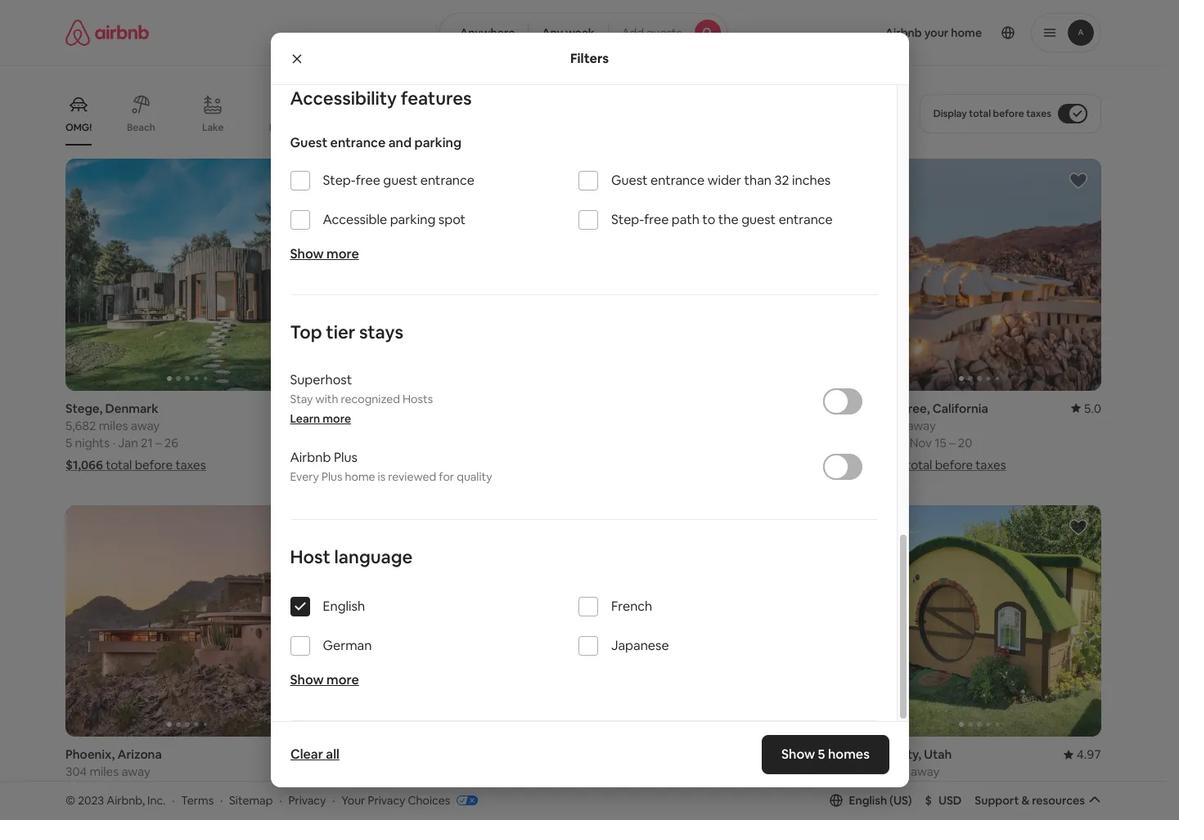 Task type: locate. For each thing, give the bounding box(es) containing it.
more down with
[[323, 412, 351, 426]]

quality
[[457, 470, 492, 485]]

show more button for accessibility
[[290, 246, 359, 263]]

step- for step-free guest entrance
[[323, 172, 356, 189]]

anywhere
[[460, 25, 515, 40]]

english for english (us)
[[849, 793, 887, 808]]

away for phoenix, arizona 304 miles away 5 nights · nov 2 – 7 $7,475 total before taxes
[[121, 764, 150, 780]]

beach
[[127, 121, 155, 134]]

1 5.0 out of 5 average rating image from the top
[[279, 401, 310, 416]]

· right 2023
[[112, 781, 115, 797]]

any week button
[[528, 13, 608, 52]]

total right 2023
[[104, 804, 131, 819]]

show inside show map button
[[546, 721, 575, 736]]

uk
[[381, 401, 398, 416]]

entrance left 'and'
[[330, 134, 386, 152]]

0 vertical spatial more
[[327, 246, 359, 263]]

english down 414
[[849, 793, 887, 808]]

miles up jan
[[99, 418, 128, 433]]

· left jan
[[112, 435, 115, 450]]

total down jan
[[106, 457, 132, 473]]

miles for stege, denmark 5,682 miles away 5 nights · jan 21 – 26 $1,066 total before taxes
[[99, 418, 128, 433]]

nights down 5,682
[[75, 435, 110, 450]]

privacy left 9
[[368, 793, 405, 808]]

0 horizontal spatial free
[[356, 172, 380, 189]]

– right 9
[[417, 781, 423, 797]]

$964
[[593, 804, 622, 819]]

1 vertical spatial parking
[[390, 211, 435, 228]]

more
[[327, 246, 359, 263], [323, 412, 351, 426], [327, 672, 359, 689]]

miles down joshua
[[875, 418, 904, 433]]

1 horizontal spatial step-
[[611, 211, 644, 228]]

nights inside 5 nights · nov 9 – 14 $1,706 total before taxes
[[339, 781, 374, 797]]

superhost stay with recognized hosts learn more
[[290, 372, 433, 426]]

and
[[388, 134, 412, 152]]

1 horizontal spatial privacy
[[368, 793, 405, 808]]

21 right jan
[[141, 435, 153, 450]]

total left $
[[889, 804, 915, 819]]

4.97 out of 5 average rating image
[[1063, 747, 1101, 763]]

stege, denmark 5,682 miles away 5 nights · jan 21 – 26 $1,066 total before taxes
[[65, 401, 206, 473]]

1 vertical spatial free
[[644, 211, 669, 228]]

· left privacy 'link'
[[279, 793, 282, 808]]

nights inside the 5 nights · nov 16 – 21 $964 total before taxes
[[603, 781, 637, 797]]

5 right $
[[935, 781, 942, 797]]

nov left "usd"
[[910, 781, 932, 797]]

guest for guest entrance and parking
[[290, 134, 327, 152]]

nights inside joshua tree, california 111 miles away 5 nights · nov 15 – 20 $32,500 total before taxes
[[866, 435, 901, 450]]

nov inside joshua tree, california 111 miles away 5 nights · nov 15 – 20 $32,500 total before taxes
[[910, 435, 932, 450]]

1 horizontal spatial guest
[[611, 172, 648, 189]]

nov left 15
[[910, 435, 932, 450]]

nov left 16
[[646, 781, 668, 797]]

show more down the accessible
[[290, 246, 359, 263]]

roswell,
[[329, 747, 376, 763]]

0 vertical spatial free
[[356, 172, 380, 189]]

away inside 'drimnin, uk 5,079 miles away'
[[394, 418, 423, 433]]

total inside cedar city, utah 414 miles away 6 nights · nov 5 – 11 $500 total before taxes
[[889, 804, 915, 819]]

© 2023 airbnb, inc. ·
[[65, 793, 175, 808]]

0 vertical spatial guest
[[383, 172, 418, 189]]

miles inside stege, denmark 5,682 miles away 5 nights · jan 21 – 26 $1,066 total before taxes
[[99, 418, 128, 433]]

1 vertical spatial plus
[[322, 470, 342, 485]]

2 vertical spatial more
[[327, 672, 359, 689]]

more down the accessible
[[327, 246, 359, 263]]

nov inside 5 nights · nov 9 – 14 $1,706 total before taxes
[[382, 781, 404, 797]]

5 up $964
[[593, 781, 600, 797]]

5.0 out of 5 average rating image left "all"
[[279, 747, 310, 763]]

0 vertical spatial step-
[[323, 172, 356, 189]]

0 vertical spatial show more button
[[290, 246, 359, 263]]

omg!
[[65, 121, 92, 134]]

remove from wishlist: roswell, new mexico image
[[541, 518, 560, 537]]

cedar city, utah 414 miles away 6 nights · nov 5 – 11 $500 total before taxes
[[857, 747, 989, 819]]

1 vertical spatial english
[[849, 793, 887, 808]]

5.0 for joshua tree, california 111 miles away 5 nights · nov 15 – 20 $32,500 total before taxes
[[1084, 401, 1101, 416]]

2 5.0 out of 5 average rating image from the top
[[279, 747, 310, 763]]

any
[[542, 25, 563, 40]]

– inside stege, denmark 5,682 miles away 5 nights · jan 21 – 26 $1,066 total before taxes
[[155, 435, 162, 450]]

5 nights · nov 16 – 21 $964 total before taxes
[[593, 781, 725, 819]]

step- up the accessible
[[323, 172, 356, 189]]

away inside stege, denmark 5,682 miles away 5 nights · jan 21 – 26 $1,066 total before taxes
[[131, 418, 160, 433]]

nights down '304'
[[75, 781, 110, 797]]

free down guest entrance and parking
[[356, 172, 380, 189]]

step- for step-free path to the guest entrance
[[611, 211, 644, 228]]

5.0 for phoenix, arizona 304 miles away 5 nights · nov 2 – 7 $7,475 total before taxes
[[292, 747, 310, 763]]

0 vertical spatial 5.0 out of 5 average rating image
[[279, 401, 310, 416]]

california
[[932, 401, 988, 416]]

32
[[774, 172, 789, 189]]

before down 26
[[135, 457, 173, 473]]

terms
[[181, 793, 214, 808]]

parking left spot on the top left of page
[[390, 211, 435, 228]]

language
[[334, 546, 413, 569]]

0 vertical spatial 21
[[141, 435, 153, 450]]

before down 9
[[397, 804, 435, 819]]

before inside the 5 nights · nov 16 – 21 $964 total before taxes
[[654, 804, 692, 819]]

before down 20
[[935, 457, 973, 473]]

0 vertical spatial show more
[[290, 246, 359, 263]]

$1,066
[[65, 457, 103, 473]]

spot
[[438, 211, 466, 228]]

away down utah
[[911, 764, 940, 780]]

show left map
[[546, 721, 575, 736]]

nights right 6
[[867, 781, 902, 797]]

total right your
[[368, 804, 395, 819]]

· left $
[[904, 781, 907, 797]]

5 down '304'
[[65, 781, 72, 797]]

privacy left $1,706
[[288, 793, 326, 808]]

0 horizontal spatial privacy
[[288, 793, 326, 808]]

inc.
[[147, 793, 166, 808]]

1 vertical spatial step-
[[611, 211, 644, 228]]

5 left your
[[329, 781, 336, 797]]

1 vertical spatial 21
[[694, 781, 706, 797]]

the
[[718, 211, 739, 228]]

15
[[935, 435, 946, 450]]

taxes inside cedar city, utah 414 miles away 6 nights · nov 5 – 11 $500 total before taxes
[[959, 804, 989, 819]]

miles inside phoenix, arizona 304 miles away 5 nights · nov 2 – 7 $7,475 total before taxes
[[90, 764, 119, 780]]

taxes inside phoenix, arizona 304 miles away 5 nights · nov 2 – 7 $7,475 total before taxes
[[174, 804, 205, 819]]

guests
[[646, 25, 682, 40]]

away down uk
[[394, 418, 423, 433]]

1 vertical spatial show more button
[[290, 672, 359, 689]]

1 horizontal spatial english
[[849, 793, 887, 808]]

– right 16
[[686, 781, 692, 797]]

host language
[[290, 546, 413, 569]]

nov left 9
[[382, 781, 404, 797]]

0 horizontal spatial guest
[[290, 134, 327, 152]]

mexico
[[407, 747, 449, 763]]

1 vertical spatial more
[[323, 412, 351, 426]]

5.0 out of 5 average rating image left with
[[279, 401, 310, 416]]

0 horizontal spatial guest
[[383, 172, 418, 189]]

· inside joshua tree, california 111 miles away 5 nights · nov 15 – 20 $32,500 total before taxes
[[904, 435, 907, 450]]

0 vertical spatial parking
[[414, 134, 461, 152]]

taxes inside the 5 nights · nov 16 – 21 $964 total before taxes
[[695, 804, 725, 819]]

5 left homes
[[818, 746, 825, 763]]

before down 2
[[133, 804, 171, 819]]

show down the accessible
[[290, 246, 324, 263]]

guest for guest entrance wider than 32 inches
[[611, 172, 648, 189]]

entrance up spot on the top left of page
[[420, 172, 474, 189]]

guest right the
[[741, 211, 776, 228]]

show more down german
[[290, 672, 359, 689]]

6
[[857, 781, 864, 797]]

free for path
[[644, 211, 669, 228]]

miles for drimnin, uk 5,079 miles away
[[362, 418, 391, 433]]

entrance up 'path'
[[651, 172, 705, 189]]

guest entrance and parking
[[290, 134, 461, 152]]

lake
[[202, 121, 224, 134]]

1 show more button from the top
[[290, 246, 359, 263]]

0 vertical spatial english
[[323, 598, 365, 615]]

5.0
[[292, 401, 310, 416], [1084, 401, 1101, 416], [292, 747, 310, 763]]

nights up $964
[[603, 781, 637, 797]]

to
[[702, 211, 715, 228]]

plus right every
[[322, 470, 342, 485]]

– left 7
[[153, 781, 159, 797]]

nights up $1,706
[[339, 781, 374, 797]]

(us)
[[889, 793, 912, 808]]

4.97
[[1077, 747, 1101, 763]]

away down arizona
[[121, 764, 150, 780]]

your privacy choices
[[341, 793, 450, 808]]

total
[[969, 107, 991, 120], [106, 457, 132, 473], [366, 457, 392, 473], [906, 457, 932, 473], [104, 804, 131, 819], [368, 804, 395, 819], [625, 804, 651, 819], [889, 804, 915, 819]]

away inside joshua tree, california 111 miles away 5 nights · nov 15 – 20 $32,500 total before taxes
[[907, 418, 936, 433]]

2023
[[78, 793, 104, 808]]

german
[[323, 638, 372, 655]]

english inside filters dialog
[[323, 598, 365, 615]]

nov left 2
[[118, 781, 140, 797]]

– right 15
[[949, 435, 955, 450]]

total right $964
[[625, 804, 651, 819]]

away for drimnin, uk 5,079 miles away
[[394, 418, 423, 433]]

· right your
[[376, 781, 379, 797]]

parking right 'and'
[[414, 134, 461, 152]]

– left '11'
[[944, 781, 951, 797]]

$
[[925, 793, 932, 808]]

show down german
[[290, 672, 324, 689]]

reviewed
[[388, 470, 436, 485]]

1 horizontal spatial free
[[644, 211, 669, 228]]

miles inside 'drimnin, uk 5,079 miles away'
[[362, 418, 391, 433]]

group for stege, denmark
[[65, 159, 310, 391]]

2 show more button from the top
[[290, 672, 359, 689]]

clear
[[290, 746, 323, 763]]

filters
[[570, 50, 609, 67]]

islands
[[269, 121, 301, 134]]

away inside phoenix, arizona 304 miles away 5 nights · nov 2 – 7 $7,475 total before taxes
[[121, 764, 150, 780]]

1 vertical spatial guest
[[611, 172, 648, 189]]

0 horizontal spatial english
[[323, 598, 365, 615]]

taxes
[[1026, 107, 1051, 120], [175, 457, 206, 473], [436, 457, 466, 473], [976, 457, 1006, 473], [174, 804, 205, 819], [438, 804, 469, 819], [695, 804, 725, 819], [959, 804, 989, 819]]

2
[[143, 781, 150, 797]]

5,079
[[329, 418, 360, 433]]

©
[[65, 793, 75, 808]]

1 show more from the top
[[290, 246, 359, 263]]

before inside cedar city, utah 414 miles away 6 nights · nov 5 – 11 $500 total before taxes
[[918, 804, 956, 819]]

cedar
[[857, 747, 893, 763]]

miles down city,
[[879, 764, 908, 780]]

free left 'path'
[[644, 211, 669, 228]]

nov inside cedar city, utah 414 miles away 6 nights · nov 5 – 11 $500 total before taxes
[[910, 781, 932, 797]]

arizona
[[117, 747, 162, 763]]

entrance
[[330, 134, 386, 152], [420, 172, 474, 189], [651, 172, 705, 189], [779, 211, 833, 228]]

guest down 'and'
[[383, 172, 418, 189]]

taxes inside 5 nights · nov 9 – 14 $1,706 total before taxes
[[438, 804, 469, 819]]

add guests
[[622, 25, 682, 40]]

414
[[857, 764, 876, 780]]

· left 16
[[640, 781, 643, 797]]

5 down 5,682
[[65, 435, 72, 450]]

total right $32,500 at bottom right
[[906, 457, 932, 473]]

$7,475
[[65, 804, 102, 819]]

miles
[[99, 418, 128, 433], [362, 418, 391, 433], [875, 418, 904, 433], [90, 764, 119, 780], [879, 764, 908, 780]]

· left 15
[[904, 435, 907, 450]]

1 vertical spatial show more
[[290, 672, 359, 689]]

plus up home
[[334, 449, 358, 467]]

– left 26
[[155, 435, 162, 450]]

away down tree,
[[907, 418, 936, 433]]

– inside 5 nights · nov 9 – 14 $1,706 total before taxes
[[417, 781, 423, 797]]

group for cedar city, utah
[[857, 505, 1101, 737]]

total inside the 5 nights · nov 16 – 21 $964 total before taxes
[[625, 804, 651, 819]]

wider
[[707, 172, 741, 189]]

miles for phoenix, arizona 304 miles away 5 nights · nov 2 – 7 $7,475 total before taxes
[[90, 764, 119, 780]]

– inside the 5 nights · nov 16 – 21 $964 total before taxes
[[686, 781, 692, 797]]

None search field
[[439, 13, 727, 52]]

taxes inside joshua tree, california 111 miles away 5 nights · nov 15 – 20 $32,500 total before taxes
[[976, 457, 1006, 473]]

guest
[[290, 134, 327, 152], [611, 172, 648, 189]]

show more button for host
[[290, 672, 359, 689]]

21
[[141, 435, 153, 450], [694, 781, 706, 797]]

0 horizontal spatial step-
[[323, 172, 356, 189]]

away
[[131, 418, 160, 433], [394, 418, 423, 433], [907, 418, 936, 433], [121, 764, 150, 780], [911, 764, 940, 780]]

5 down 111
[[857, 435, 864, 450]]

before inside joshua tree, california 111 miles away 5 nights · nov 15 – 20 $32,500 total before taxes
[[935, 457, 973, 473]]

miles down "phoenix,"
[[90, 764, 119, 780]]

·
[[112, 435, 115, 450], [904, 435, 907, 450], [112, 781, 115, 797], [376, 781, 379, 797], [640, 781, 643, 797], [904, 781, 907, 797], [172, 793, 175, 808], [220, 793, 223, 808], [279, 793, 282, 808], [332, 793, 335, 808]]

· inside phoenix, arizona 304 miles away 5 nights · nov 2 – 7 $7,475 total before taxes
[[112, 781, 115, 797]]

$1,178
[[329, 457, 363, 473]]

japanese
[[611, 638, 669, 655]]

add to wishlist: stege, denmark image
[[277, 171, 297, 191]]

before down 16
[[654, 804, 692, 819]]

0 vertical spatial guest
[[290, 134, 327, 152]]

5.0 out of 5 average rating image
[[279, 401, 310, 416], [279, 747, 310, 763]]

· right 7
[[172, 793, 175, 808]]

display total before taxes
[[933, 107, 1051, 120]]

16
[[671, 781, 683, 797]]

plus
[[334, 449, 358, 467], [322, 470, 342, 485]]

sitemap link
[[229, 793, 273, 808]]

2 show more from the top
[[290, 672, 359, 689]]

before down '11'
[[918, 804, 956, 819]]

nights inside cedar city, utah 414 miles away 6 nights · nov 5 – 11 $500 total before taxes
[[867, 781, 902, 797]]

privacy
[[288, 793, 326, 808], [368, 793, 405, 808]]

profile element
[[747, 0, 1101, 65]]

21 inside the 5 nights · nov 16 – 21 $964 total before taxes
[[694, 781, 706, 797]]

more for host
[[327, 672, 359, 689]]

joshua
[[857, 401, 898, 416]]

show left homes
[[781, 746, 815, 763]]

1 vertical spatial 5.0 out of 5 average rating image
[[279, 747, 310, 763]]

miles down uk
[[362, 418, 391, 433]]

show more button down the accessible
[[290, 246, 359, 263]]

support
[[975, 793, 1019, 808]]

1 vertical spatial guest
[[741, 211, 776, 228]]

1 horizontal spatial 21
[[694, 781, 706, 797]]

group
[[65, 82, 821, 146], [65, 159, 310, 391], [329, 159, 574, 391], [593, 159, 837, 391], [857, 159, 1101, 391], [65, 505, 310, 737], [329, 505, 574, 737], [593, 505, 837, 737], [857, 505, 1101, 737]]

total right display
[[969, 107, 991, 120]]

nights up $32,500 at bottom right
[[866, 435, 901, 450]]

away down denmark
[[131, 418, 160, 433]]

add
[[622, 25, 644, 40]]

21 right 16
[[694, 781, 706, 797]]

step- left 'path'
[[611, 211, 644, 228]]

week
[[566, 25, 595, 40]]

inches
[[792, 172, 831, 189]]

show more button down german
[[290, 672, 359, 689]]

your
[[341, 793, 365, 808]]

more down german
[[327, 672, 359, 689]]

5 inside "link"
[[818, 746, 825, 763]]

before right display
[[993, 107, 1024, 120]]

english up german
[[323, 598, 365, 615]]

0 horizontal spatial 21
[[141, 435, 153, 450]]

homes
[[828, 746, 869, 763]]



Task type: describe. For each thing, give the bounding box(es) containing it.
path
[[672, 211, 699, 228]]

0 vertical spatial plus
[[334, 449, 358, 467]]

display
[[933, 107, 967, 120]]

add to wishlist: joshua tree, california image
[[1069, 171, 1088, 191]]

$1,706
[[329, 804, 366, 819]]

&
[[1021, 793, 1029, 808]]

learn more link
[[290, 412, 351, 426]]

add guests button
[[608, 13, 727, 52]]

5.0 out of 5 average rating image for phoenix, arizona 304 miles away 5 nights · nov 2 – 7 $7,475 total before taxes
[[279, 747, 310, 763]]

your privacy choices link
[[341, 793, 478, 809]]

5 inside cedar city, utah 414 miles away 6 nights · nov 5 – 11 $500 total before taxes
[[935, 781, 942, 797]]

add to wishlist: cedar city, utah image
[[1069, 518, 1088, 537]]

away inside cedar city, utah 414 miles away 6 nights · nov 5 – 11 $500 total before taxes
[[911, 764, 940, 780]]

– inside joshua tree, california 111 miles away 5 nights · nov 15 – 20 $32,500 total before taxes
[[949, 435, 955, 450]]

more inside superhost stay with recognized hosts learn more
[[323, 412, 351, 426]]

support & resources
[[975, 793, 1085, 808]]

21 inside stege, denmark 5,682 miles away 5 nights · jan 21 – 26 $1,066 total before taxes
[[141, 435, 153, 450]]

display total before taxes button
[[919, 94, 1101, 133]]

terms link
[[181, 793, 214, 808]]

before inside stege, denmark 5,682 miles away 5 nights · jan 21 – 26 $1,066 total before taxes
[[135, 457, 173, 473]]

4.93 out of 5 average rating image
[[800, 401, 837, 416]]

choices
[[408, 793, 450, 808]]

show 5 homes link
[[761, 736, 889, 775]]

5 inside joshua tree, california 111 miles away 5 nights · nov 15 – 20 $32,500 total before taxes
[[857, 435, 864, 450]]

home
[[345, 470, 375, 485]]

· inside cedar city, utah 414 miles away 6 nights · nov 5 – 11 $500 total before taxes
[[904, 781, 907, 797]]

hosts
[[403, 392, 433, 407]]

2 privacy from the left
[[368, 793, 405, 808]]

4.95 out of 5 average rating image
[[800, 747, 837, 763]]

4.95
[[813, 747, 837, 763]]

5 inside phoenix, arizona 304 miles away 5 nights · nov 2 – 7 $7,475 total before taxes
[[65, 781, 72, 797]]

map
[[577, 721, 602, 736]]

jan
[[118, 435, 138, 450]]

group for joshua tree, california
[[857, 159, 1101, 391]]

support & resources button
[[975, 793, 1101, 808]]

· inside the 5 nights · nov 16 – 21 $964 total before taxes
[[640, 781, 643, 797]]

miles inside joshua tree, california 111 miles away 5 nights · nov 15 – 20 $32,500 total before taxes
[[875, 418, 904, 433]]

· left your
[[332, 793, 335, 808]]

stays
[[359, 321, 403, 344]]

step-free guest entrance
[[323, 172, 474, 189]]

recognized
[[341, 392, 400, 407]]

none search field containing anywhere
[[439, 13, 727, 52]]

group for drimnin, uk
[[329, 159, 574, 391]]

total inside phoenix, arizona 304 miles away 5 nights · nov 2 – 7 $7,475 total before taxes
[[104, 804, 131, 819]]

top
[[290, 321, 322, 344]]

111
[[857, 418, 872, 433]]

5.0 out of 5 average rating image for stege, denmark 5,682 miles away 5 nights · jan 21 – 26 $1,066 total before taxes
[[279, 401, 310, 416]]

nights inside phoenix, arizona 304 miles away 5 nights · nov 2 – 7 $7,475 total before taxes
[[75, 781, 110, 797]]

sitemap
[[229, 793, 273, 808]]

accessible
[[323, 211, 387, 228]]

with
[[315, 392, 338, 407]]

1 privacy from the left
[[288, 793, 326, 808]]

$500
[[857, 804, 886, 819]]

total inside display total before taxes button
[[969, 107, 991, 120]]

$1,178 total before taxes
[[329, 457, 466, 473]]

airbnb plus every plus home is reviewed for quality
[[290, 449, 492, 485]]

before inside 5 nights · nov 9 – 14 $1,706 total before taxes
[[397, 804, 435, 819]]

show more for host
[[290, 672, 359, 689]]

nov inside phoenix, arizona 304 miles away 5 nights · nov 2 – 7 $7,475 total before taxes
[[118, 781, 140, 797]]

show inside show 5 homes "link"
[[781, 746, 815, 763]]

phoenix,
[[65, 747, 115, 763]]

9
[[407, 781, 414, 797]]

miles inside cedar city, utah 414 miles away 6 nights · nov 5 – 11 $500 total before taxes
[[879, 764, 908, 780]]

add to wishlist: bend, oregon image
[[805, 518, 824, 537]]

20
[[958, 435, 972, 450]]

away for stege, denmark 5,682 miles away 5 nights · jan 21 – 26 $1,066 total before taxes
[[131, 418, 160, 433]]

– inside phoenix, arizona 304 miles away 5 nights · nov 2 – 7 $7,475 total before taxes
[[153, 781, 159, 797]]

5 inside 5 nights · nov 9 – 14 $1,706 total before taxes
[[329, 781, 336, 797]]

total inside joshua tree, california 111 miles away 5 nights · nov 15 – 20 $32,500 total before taxes
[[906, 457, 932, 473]]

entrance down the 'inches'
[[779, 211, 833, 228]]

$32,500
[[857, 457, 903, 473]]

– inside cedar city, utah 414 miles away 6 nights · nov 5 – 11 $500 total before taxes
[[944, 781, 951, 797]]

5 inside stege, denmark 5,682 miles away 5 nights · jan 21 – 26 $1,066 total before taxes
[[65, 435, 72, 450]]

taxes inside stege, denmark 5,682 miles away 5 nights · jan 21 – 26 $1,066 total before taxes
[[175, 457, 206, 473]]

host
[[290, 546, 330, 569]]

learn
[[290, 412, 320, 426]]

5.0 out of 5 average rating image
[[1071, 401, 1101, 416]]

airbnb,
[[107, 793, 145, 808]]

5 inside the 5 nights · nov 16 – 21 $964 total before taxes
[[593, 781, 600, 797]]

more for accessibility
[[327, 246, 359, 263]]

accessibility
[[290, 87, 397, 110]]

group containing omg!
[[65, 82, 821, 146]]

before left for
[[395, 457, 433, 473]]

add to wishlist: ponta delgada, portugal image
[[805, 171, 824, 191]]

every
[[290, 470, 319, 485]]

nov inside the 5 nights · nov 16 – 21 $964 total before taxes
[[646, 781, 668, 797]]

show map button
[[529, 709, 638, 748]]

all
[[325, 746, 339, 763]]

· inside 5 nights · nov 9 – 14 $1,706 total before taxes
[[376, 781, 379, 797]]

accessible parking spot
[[323, 211, 466, 228]]

stege,
[[65, 401, 103, 416]]

resources
[[1032, 793, 1085, 808]]

5.0 for stege, denmark 5,682 miles away 5 nights · jan 21 – 26 $1,066 total before taxes
[[292, 401, 310, 416]]

1 horizontal spatial guest
[[741, 211, 776, 228]]

english for english
[[323, 598, 365, 615]]

$ usd
[[925, 793, 962, 808]]

304
[[65, 764, 87, 780]]

7
[[161, 781, 168, 797]]

is
[[378, 470, 385, 485]]

airbnb
[[290, 449, 331, 467]]

total inside stege, denmark 5,682 miles away 5 nights · jan 21 – 26 $1,066 total before taxes
[[106, 457, 132, 473]]

joshua tree, california 111 miles away 5 nights · nov 15 – 20 $32,500 total before taxes
[[857, 401, 1006, 473]]

usd
[[938, 793, 962, 808]]

5 nights · nov 9 – 14 $1,706 total before taxes
[[329, 781, 469, 819]]

english (us) button
[[829, 793, 912, 808]]

accessibility features
[[290, 87, 472, 110]]

group for phoenix, arizona
[[65, 505, 310, 737]]

14
[[425, 781, 438, 797]]

drimnin, uk 5,079 miles away
[[329, 401, 423, 433]]

free for guest
[[356, 172, 380, 189]]

drimnin,
[[329, 401, 378, 416]]

4.93
[[813, 401, 837, 416]]

taxes inside button
[[1026, 107, 1051, 120]]

· inside stege, denmark 5,682 miles away 5 nights · jan 21 – 26 $1,066 total before taxes
[[112, 435, 115, 450]]

terms · sitemap · privacy ·
[[181, 793, 335, 808]]

before inside phoenix, arizona 304 miles away 5 nights · nov 2 – 7 $7,475 total before taxes
[[133, 804, 171, 819]]

denmark
[[105, 401, 158, 416]]

show more for accessibility
[[290, 246, 359, 263]]

than
[[744, 172, 772, 189]]

nights inside stege, denmark 5,682 miles away 5 nights · jan 21 – 26 $1,066 total before taxes
[[75, 435, 110, 450]]

stay
[[290, 392, 313, 407]]

city,
[[895, 747, 921, 763]]

before inside display total before taxes button
[[993, 107, 1024, 120]]

top tier stays
[[290, 321, 403, 344]]

guest entrance wider than 32 inches
[[611, 172, 831, 189]]

show 5 homes
[[781, 746, 869, 763]]

group for roswell, new mexico
[[329, 505, 574, 737]]

· right terms link
[[220, 793, 223, 808]]

english (us)
[[849, 793, 912, 808]]

filters dialog
[[270, 0, 909, 788]]

clear all button
[[282, 739, 347, 772]]

total right $1,178
[[366, 457, 392, 473]]

utah
[[924, 747, 952, 763]]

5,682
[[65, 418, 96, 433]]

step-free path to the guest entrance
[[611, 211, 833, 228]]

for
[[439, 470, 454, 485]]

total inside 5 nights · nov 9 – 14 $1,706 total before taxes
[[368, 804, 395, 819]]

26
[[164, 435, 178, 450]]

add to wishlist: phoenix, arizona image
[[277, 518, 297, 537]]

11
[[953, 781, 963, 797]]



Task type: vqa. For each thing, say whether or not it's contained in the screenshot.


